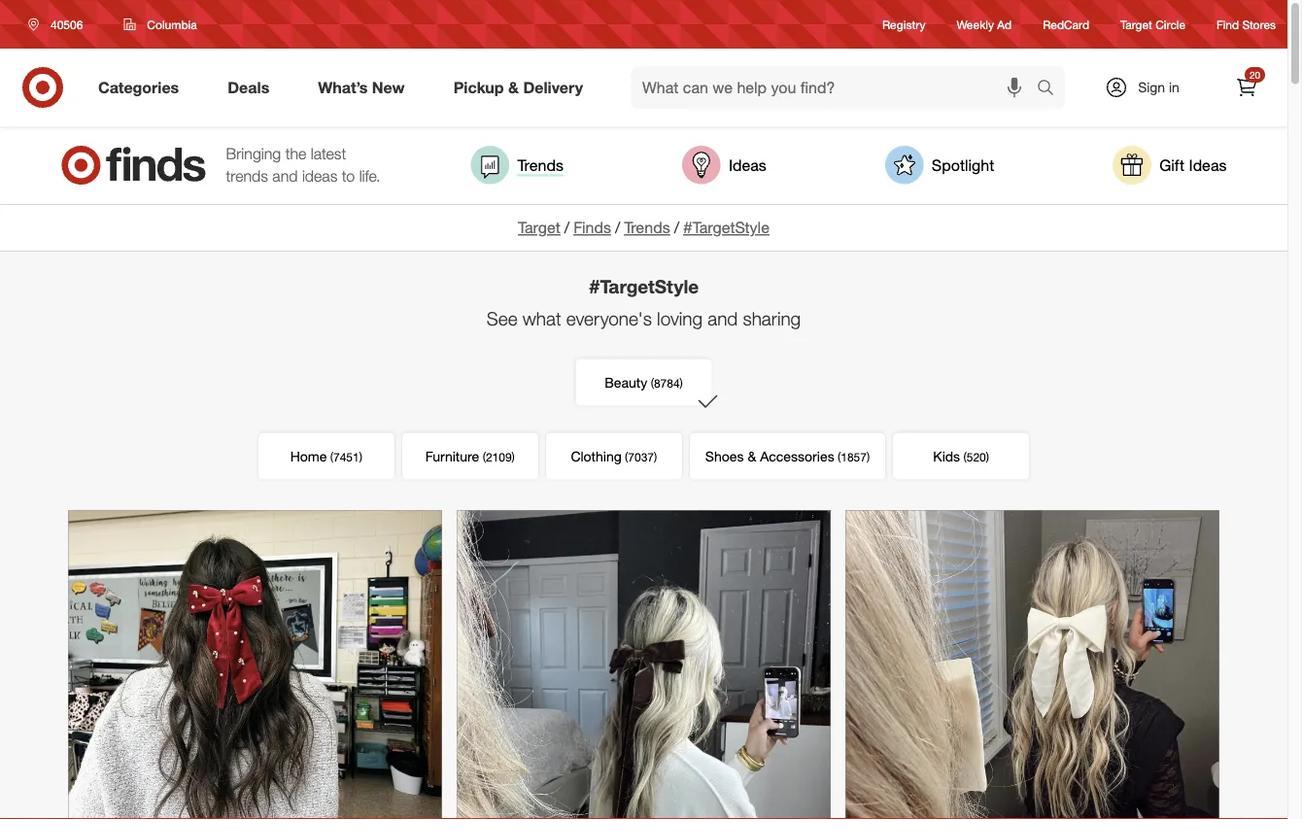 Task type: vqa. For each thing, say whether or not it's contained in the screenshot.
Remote, on the right of page
no



Task type: describe. For each thing, give the bounding box(es) containing it.
pickup & delivery link
[[437, 66, 608, 109]]

trends
[[226, 167, 268, 186]]

40506 button
[[16, 7, 103, 42]]

columbia button
[[111, 7, 210, 42]]

loving
[[657, 308, 703, 330]]

columbia
[[147, 17, 197, 32]]

shoes
[[706, 448, 744, 465]]

1 / from the left
[[565, 218, 570, 237]]

0 horizontal spatial trends link
[[471, 146, 564, 185]]

in
[[1169, 79, 1180, 96]]

2 / from the left
[[615, 218, 620, 237]]

furniture ( 2109 )
[[426, 448, 515, 465]]

latest
[[311, 144, 346, 163]]

kids
[[934, 448, 960, 465]]

8784
[[654, 376, 680, 391]]

gift ideas link
[[1113, 146, 1227, 185]]

20 link
[[1226, 66, 1269, 109]]

2 ideas from the left
[[1189, 156, 1227, 175]]

what
[[523, 308, 561, 330]]

categories
[[98, 78, 179, 97]]

7451
[[333, 450, 359, 464]]

what's
[[318, 78, 368, 97]]

registry link
[[883, 16, 926, 33]]

categories link
[[82, 66, 203, 109]]

find stores link
[[1217, 16, 1276, 33]]

redcard
[[1043, 17, 1090, 32]]

target for target circle
[[1121, 17, 1153, 32]]

sign in link
[[1089, 66, 1210, 109]]

finds
[[574, 218, 611, 237]]

shoes & accessories ( 1857 )
[[706, 448, 870, 465]]

) for clothing
[[654, 450, 657, 464]]

trends inside trends link
[[518, 156, 564, 175]]

) for furniture
[[512, 450, 515, 464]]

clothing
[[571, 448, 622, 465]]

gift ideas
[[1160, 156, 1227, 175]]

finds link
[[574, 218, 611, 237]]

the
[[286, 144, 307, 163]]

and for trends
[[273, 167, 298, 186]]

) for beauty
[[680, 376, 683, 391]]

find
[[1217, 17, 1240, 32]]

accessories
[[760, 448, 835, 465]]

1 vertical spatial trends
[[624, 218, 670, 237]]

40506
[[51, 17, 83, 32]]

weekly ad
[[957, 17, 1012, 32]]

everyone's
[[567, 308, 652, 330]]

1 horizontal spatial trends link
[[624, 218, 670, 237]]

( for home
[[330, 450, 333, 464]]

520
[[967, 450, 986, 464]]

3 / from the left
[[674, 218, 679, 237]]

& for accessories
[[748, 448, 757, 465]]

new
[[372, 78, 405, 97]]

spotlight link
[[885, 146, 995, 185]]

find stores
[[1217, 17, 1276, 32]]

target for target / finds / trends / #targetstyle
[[518, 218, 561, 237]]

home ( 7451 )
[[290, 448, 363, 465]]

circle
[[1156, 17, 1186, 32]]

1 ideas from the left
[[729, 156, 767, 175]]

spotlight
[[932, 156, 995, 175]]

( inside the shoes & accessories ( 1857 )
[[838, 450, 841, 464]]



Task type: locate. For each thing, give the bounding box(es) containing it.
target / finds / trends / #targetstyle
[[518, 218, 770, 237]]

) for home
[[359, 450, 363, 464]]

7037
[[628, 450, 654, 464]]

and
[[273, 167, 298, 186], [708, 308, 738, 330]]

1 horizontal spatial and
[[708, 308, 738, 330]]

( inside clothing ( 7037 )
[[625, 450, 628, 464]]

( inside beauty ( 8784 )
[[651, 376, 654, 391]]

0 horizontal spatial target
[[518, 218, 561, 237]]

0 vertical spatial trends
[[518, 156, 564, 175]]

( inside kids ( 520 )
[[964, 450, 967, 464]]

deals link
[[211, 66, 294, 109]]

target link
[[518, 218, 561, 237]]

2 user image by @sistersandasale image from the left
[[846, 511, 1219, 819]]

( right home
[[330, 450, 333, 464]]

) right kids in the right of the page
[[986, 450, 990, 464]]

bringing the latest trends and ideas to life.
[[226, 144, 380, 186]]

1 horizontal spatial ideas
[[1189, 156, 1227, 175]]

& inside 'link'
[[508, 78, 519, 97]]

trends link up target link
[[471, 146, 564, 185]]

bringing
[[226, 144, 281, 163]]

pickup
[[454, 78, 504, 97]]

( right clothing on the left bottom of the page
[[625, 450, 628, 464]]

) inside kids ( 520 )
[[986, 450, 990, 464]]

) inside home ( 7451 )
[[359, 450, 363, 464]]

( for clothing
[[625, 450, 628, 464]]

( right beauty
[[651, 376, 654, 391]]

furniture
[[426, 448, 480, 465]]

( right furniture at the left
[[483, 450, 486, 464]]

sign
[[1138, 79, 1166, 96]]

& right pickup
[[508, 78, 519, 97]]

( right accessories
[[838, 450, 841, 464]]

stores
[[1243, 17, 1276, 32]]

)
[[680, 376, 683, 391], [359, 450, 363, 464], [512, 450, 515, 464], [654, 450, 657, 464], [867, 450, 870, 464], [986, 450, 990, 464]]

what's new
[[318, 78, 405, 97]]

clothing ( 7037 )
[[571, 448, 657, 465]]

user image by @growing_math_minds image
[[69, 511, 442, 819]]

pickup & delivery
[[454, 78, 583, 97]]

and inside bringing the latest trends and ideas to life.
[[273, 167, 298, 186]]

1 vertical spatial &
[[748, 448, 757, 465]]

#targetstyle up see what everyone's loving and sharing
[[589, 275, 699, 297]]

(
[[651, 376, 654, 391], [330, 450, 333, 464], [483, 450, 486, 464], [625, 450, 628, 464], [838, 450, 841, 464], [964, 450, 967, 464]]

( for beauty
[[651, 376, 654, 391]]

1 user image by @sistersandasale image from the left
[[457, 511, 831, 819]]

target finds image
[[61, 146, 207, 185]]

see
[[487, 308, 518, 330]]

) right beauty
[[680, 376, 683, 391]]

#targetstyle
[[683, 218, 770, 237], [589, 275, 699, 297]]

) inside beauty ( 8784 )
[[680, 376, 683, 391]]

( inside furniture ( 2109 )
[[483, 450, 486, 464]]

target left 'finds' link on the left
[[518, 218, 561, 237]]

ideas right gift
[[1189, 156, 1227, 175]]

& for delivery
[[508, 78, 519, 97]]

trends
[[518, 156, 564, 175], [624, 218, 670, 237]]

and for loving
[[708, 308, 738, 330]]

ad
[[998, 17, 1012, 32]]

0 horizontal spatial trends
[[518, 156, 564, 175]]

sign in
[[1138, 79, 1180, 96]]

target left circle
[[1121, 17, 1153, 32]]

ideas
[[302, 167, 338, 186]]

/ right finds
[[615, 218, 620, 237]]

1 horizontal spatial target
[[1121, 17, 1153, 32]]

( for furniture
[[483, 450, 486, 464]]

1 horizontal spatial trends
[[624, 218, 670, 237]]

( inside home ( 7451 )
[[330, 450, 333, 464]]

sharing
[[743, 308, 801, 330]]

) right home
[[359, 450, 363, 464]]

trends link right 'finds' link on the left
[[624, 218, 670, 237]]

0 horizontal spatial and
[[273, 167, 298, 186]]

kids ( 520 )
[[934, 448, 990, 465]]

& right shoes
[[748, 448, 757, 465]]

&
[[508, 78, 519, 97], [748, 448, 757, 465]]

ideas up #targetstyle link
[[729, 156, 767, 175]]

target
[[1121, 17, 1153, 32], [518, 218, 561, 237]]

trends up target link
[[518, 156, 564, 175]]

1 horizontal spatial /
[[615, 218, 620, 237]]

) for kids
[[986, 450, 990, 464]]

life.
[[359, 167, 380, 186]]

1 horizontal spatial &
[[748, 448, 757, 465]]

/
[[565, 218, 570, 237], [615, 218, 620, 237], [674, 218, 679, 237]]

trends right 'finds' link on the left
[[624, 218, 670, 237]]

) right accessories
[[867, 450, 870, 464]]

0 horizontal spatial &
[[508, 78, 519, 97]]

and down the
[[273, 167, 298, 186]]

0 vertical spatial target
[[1121, 17, 1153, 32]]

search
[[1028, 80, 1075, 99]]

/ left #targetstyle link
[[674, 218, 679, 237]]

registry
[[883, 17, 926, 32]]

target circle link
[[1121, 16, 1186, 33]]

1 vertical spatial #targetstyle
[[589, 275, 699, 297]]

0 horizontal spatial user image by @sistersandasale image
[[457, 511, 831, 819]]

see what everyone's loving and sharing
[[487, 308, 801, 330]]

0 vertical spatial &
[[508, 78, 519, 97]]

2 horizontal spatial /
[[674, 218, 679, 237]]

( for kids
[[964, 450, 967, 464]]

and right loving
[[708, 308, 738, 330]]

#targetstyle link
[[683, 218, 770, 237]]

search button
[[1028, 66, 1075, 113]]

weekly
[[957, 17, 994, 32]]

20
[[1250, 69, 1261, 81]]

1857
[[841, 450, 867, 464]]

1 horizontal spatial user image by @sistersandasale image
[[846, 511, 1219, 819]]

/ left finds
[[565, 218, 570, 237]]

) inside the shoes & accessories ( 1857 )
[[867, 450, 870, 464]]

What can we help you find? suggestions appear below search field
[[631, 66, 1042, 109]]

redcard link
[[1043, 16, 1090, 33]]

1 vertical spatial target
[[518, 218, 561, 237]]

what's new link
[[302, 66, 429, 109]]

weekly ad link
[[957, 16, 1012, 33]]

0 horizontal spatial ideas
[[729, 156, 767, 175]]

2109
[[486, 450, 512, 464]]

home
[[290, 448, 327, 465]]

0 vertical spatial and
[[273, 167, 298, 186]]

to
[[342, 167, 355, 186]]

1 vertical spatial and
[[708, 308, 738, 330]]

0 horizontal spatial /
[[565, 218, 570, 237]]

) right furniture at the left
[[512, 450, 515, 464]]

) inside clothing ( 7037 )
[[654, 450, 657, 464]]

ideas
[[729, 156, 767, 175], [1189, 156, 1227, 175]]

deals
[[228, 78, 270, 97]]

delivery
[[523, 78, 583, 97]]

0 vertical spatial #targetstyle
[[683, 218, 770, 237]]

( right kids in the right of the page
[[964, 450, 967, 464]]

beauty
[[605, 374, 648, 391]]

0 vertical spatial trends link
[[471, 146, 564, 185]]

1 vertical spatial trends link
[[624, 218, 670, 237]]

) right clothing on the left bottom of the page
[[654, 450, 657, 464]]

) inside furniture ( 2109 )
[[512, 450, 515, 464]]

gift
[[1160, 156, 1185, 175]]

beauty ( 8784 )
[[605, 374, 683, 391]]

user image by @sistersandasale image
[[457, 511, 831, 819], [846, 511, 1219, 819]]

trends link
[[471, 146, 564, 185], [624, 218, 670, 237]]

ideas link
[[682, 146, 767, 185]]

target circle
[[1121, 17, 1186, 32]]

#targetstyle down the ideas link
[[683, 218, 770, 237]]



